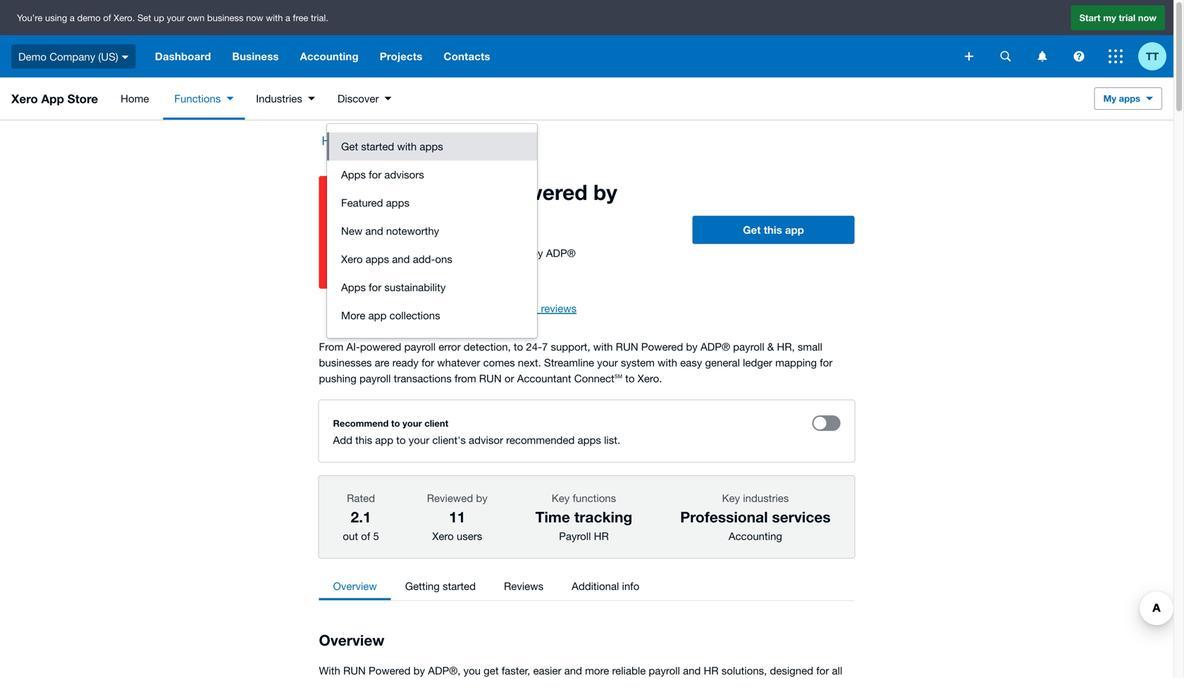 Task type: describe. For each thing, give the bounding box(es) containing it.
overview inside button
[[333, 580, 377, 593]]

tracking
[[574, 508, 632, 526]]

with up connect℠
[[593, 341, 613, 353]]

new
[[341, 225, 362, 237]]

tt
[[1146, 50, 1159, 63]]

recommend to your client
[[333, 418, 448, 429]]

dashboard
[[155, 50, 211, 63]]

industries button
[[245, 78, 326, 120]]

home for home button in the top of the page
[[121, 92, 149, 105]]

sustainability
[[384, 281, 446, 294]]

contacts button
[[433, 35, 501, 78]]

run right by at the left top of page
[[461, 247, 484, 259]]

and inside button
[[392, 253, 410, 265]]

apps up apps for advisors button
[[420, 140, 443, 153]]

payroll hr
[[371, 134, 427, 148]]

more app collections
[[341, 309, 440, 322]]

business
[[232, 50, 279, 63]]

time
[[535, 508, 570, 526]]

for up featured apps
[[369, 168, 381, 181]]

featured
[[341, 197, 383, 209]]

functions button
[[163, 78, 245, 120]]

1 a from the left
[[70, 12, 75, 23]]

by
[[446, 247, 458, 259]]

mapping
[[775, 357, 817, 369]]

easy
[[680, 357, 702, 369]]

you're
[[17, 12, 43, 23]]

add
[[333, 434, 352, 446]]

24-
[[526, 341, 542, 353]]

ons
[[435, 253, 452, 265]]

add this app to your client's advisor recommended apps list.
[[333, 434, 620, 446]]

from
[[455, 372, 476, 385]]

with left easy
[[658, 357, 677, 369]]

easier
[[533, 665, 561, 677]]

with run powered by adp®, you get faster, easier and more reliable payroll and hr solutions, designed for all
[[319, 665, 845, 679]]

1 vertical spatial overview
[[319, 632, 384, 649]]

xero for xero app store
[[11, 92, 38, 106]]

business
[[207, 12, 243, 23]]

&
[[767, 341, 774, 353]]

my
[[1103, 12, 1116, 23]]

5
[[373, 530, 379, 543]]

noteworthy
[[386, 225, 439, 237]]

pushing
[[319, 372, 357, 385]]

payroll hr link
[[365, 134, 855, 148]]

set
[[137, 12, 151, 23]]

apps for xero apps and add-ons
[[366, 253, 389, 265]]

powered down run powered by adp®
[[487, 247, 529, 259]]

xero. inside from ai-powered payroll error detection, to 24-7 support, with run powered by adp® payroll & hr, small businesses are ready for whatever comes next.  streamline your system with easy general ledger mapping for pushing payroll transactions from run or accountant connect℠ to xero.
[[638, 372, 662, 385]]

to down system
[[625, 372, 635, 385]]

payroll up ready
[[404, 341, 436, 353]]

company
[[49, 50, 95, 63]]

1 horizontal spatial svg image
[[1074, 51, 1084, 62]]

run inside run powered by adp®
[[446, 179, 492, 205]]

ready
[[392, 357, 419, 369]]

hr,
[[777, 341, 795, 353]]

for up transactions
[[422, 357, 434, 369]]

from
[[319, 341, 343, 353]]

system
[[621, 357, 655, 369]]

ai-
[[346, 341, 360, 353]]

started for getting
[[443, 580, 476, 593]]

demo
[[18, 50, 47, 63]]

support,
[[551, 341, 590, 353]]

get
[[484, 665, 499, 677]]

app for get
[[785, 224, 804, 236]]

key industries professional services accounting
[[680, 492, 831, 543]]

featured apps
[[341, 197, 409, 209]]

client's
[[432, 434, 466, 446]]

advisor
[[469, 434, 503, 446]]

by down run powered by adp®
[[532, 247, 543, 259]]

svg image inside demo company (us) popup button
[[122, 56, 129, 59]]

11 inside the reviewed by 11 xero users
[[449, 508, 465, 526]]

from ai-powered payroll error detection, to 24-7 support, with run powered by adp® payroll & hr, small businesses are ready for whatever comes next.  streamline your system with easy general ledger mapping for pushing payroll transactions from run or accountant connect℠ to xero.
[[319, 341, 832, 385]]

free
[[293, 12, 308, 23]]

faster,
[[502, 665, 530, 677]]

projects
[[380, 50, 422, 63]]

get this app
[[743, 224, 804, 236]]

new and noteworthy button
[[327, 217, 537, 245]]

run down comes
[[479, 372, 502, 385]]

1 horizontal spatial 11
[[526, 302, 538, 315]]

xero. inside 'banner'
[[114, 12, 135, 23]]

reviews
[[541, 302, 577, 315]]

0 vertical spatial payroll
[[371, 134, 407, 148]]

getting
[[405, 580, 440, 593]]

by inside from ai-powered payroll error detection, to 24-7 support, with run powered by adp® payroll & hr, small businesses are ready for whatever comes next.  streamline your system with easy general ledger mapping for pushing payroll transactions from run or accountant connect℠ to xero.
[[686, 341, 698, 353]]

2 a from the left
[[285, 12, 290, 23]]

to down recommend to your client
[[396, 434, 406, 446]]

for inside with run powered by adp®, you get faster, easier and more reliable payroll and hr solutions, designed for all
[[816, 665, 829, 677]]

group containing get started with apps
[[327, 124, 537, 338]]

key for professional
[[722, 492, 740, 505]]

out
[[343, 530, 358, 543]]

2 now from the left
[[1138, 12, 1157, 23]]

this for get
[[764, 224, 782, 236]]

run powered by adp®
[[446, 179, 617, 236]]

you're using a demo of xero. set up your own business now with a free trial.
[[17, 12, 328, 23]]

demo
[[77, 12, 101, 23]]

apps for sustainability button
[[327, 273, 537, 302]]

home button
[[107, 78, 163, 120]]

add-
[[413, 253, 435, 265]]

next.
[[518, 357, 541, 369]]

your inside from ai-powered payroll error detection, to 24-7 support, with run powered by adp® payroll & hr, small businesses are ready for whatever comes next.  streamline your system with easy general ledger mapping for pushing payroll transactions from run or accountant connect℠ to xero.
[[597, 357, 618, 369]]

info
[[622, 580, 639, 593]]

and inside "button"
[[365, 225, 383, 237]]

discover button
[[326, 78, 403, 120]]

run up system
[[616, 341, 638, 353]]

apps left list.
[[578, 434, 601, 446]]

more
[[341, 309, 365, 322]]

1 vertical spatial adp®
[[546, 247, 576, 259]]

reviews
[[504, 580, 543, 593]]

to right recommend
[[391, 418, 400, 429]]

get for get this app
[[743, 224, 761, 236]]

contacts
[[444, 50, 490, 63]]

with inside 'banner'
[[266, 12, 283, 23]]

using
[[45, 12, 67, 23]]

run inside with run powered by adp®, you get faster, easier and more reliable payroll and hr solutions, designed for all
[[343, 665, 366, 677]]

key functions time tracking payroll hr
[[535, 492, 632, 543]]

get started with apps
[[341, 140, 443, 153]]



Task type: vqa. For each thing, say whether or not it's contained in the screenshot.


Task type: locate. For each thing, give the bounding box(es) containing it.
2 vertical spatial app
[[375, 434, 393, 446]]

xero left users
[[432, 530, 454, 543]]

reviewed
[[427, 492, 473, 505]]

1 horizontal spatial of
[[361, 530, 370, 543]]

by down payroll hr link
[[593, 179, 617, 205]]

and
[[365, 225, 383, 237], [392, 253, 410, 265], [564, 665, 582, 677], [683, 665, 701, 677]]

(us)
[[98, 50, 118, 63]]

xero apps and add-ons
[[341, 253, 452, 265]]

rated 2.1 out of 5
[[343, 492, 379, 543]]

0 horizontal spatial svg image
[[965, 52, 973, 61]]

1 vertical spatial 11
[[449, 508, 465, 526]]

xero
[[11, 92, 38, 106], [341, 253, 363, 265], [432, 530, 454, 543]]

1 horizontal spatial started
[[443, 580, 476, 593]]

hr left solutions,
[[704, 665, 719, 677]]

2 horizontal spatial hr
[[704, 665, 719, 677]]

apps for apps for advisors
[[341, 168, 366, 181]]

key inside key functions time tracking payroll hr
[[552, 492, 570, 505]]

of inside rated 2.1 out of 5
[[361, 530, 370, 543]]

up
[[154, 12, 164, 23]]

client
[[424, 418, 448, 429]]

home down discover
[[322, 134, 354, 148]]

my
[[1103, 93, 1116, 104]]

2.1
[[351, 508, 371, 526]]

accounting
[[300, 50, 359, 63], [729, 530, 782, 543]]

app inside more app collections button
[[368, 309, 387, 322]]

apps up more
[[341, 281, 366, 294]]

general
[[705, 357, 740, 369]]

0 vertical spatial 11
[[526, 302, 538, 315]]

accounting down professional
[[729, 530, 782, 543]]

started for get
[[361, 140, 394, 153]]

for left all
[[816, 665, 829, 677]]

0 horizontal spatial payroll
[[371, 134, 407, 148]]

your inside 'banner'
[[167, 12, 185, 23]]

app inside get this app link
[[785, 224, 804, 236]]

xero down new
[[341, 253, 363, 265]]

1 vertical spatial this
[[355, 434, 372, 446]]

1 vertical spatial xero
[[341, 253, 363, 265]]

apps down the new and noteworthy
[[366, 253, 389, 265]]

more app collections button
[[327, 302, 537, 330]]

hr inside key functions time tracking payroll hr
[[594, 530, 609, 543]]

tree
[[319, 573, 653, 601]]

2 key from the left
[[722, 492, 740, 505]]

svg image
[[1109, 49, 1123, 63], [1000, 51, 1011, 62], [1038, 51, 1047, 62], [122, 56, 129, 59]]

powered up 'by run powered by adp®'
[[498, 179, 588, 205]]

users
[[457, 530, 482, 543]]

home right 'store'
[[121, 92, 149, 105]]

of right "demo" on the left of page
[[103, 12, 111, 23]]

accounting button
[[289, 35, 369, 78]]

1 vertical spatial accounting
[[729, 530, 782, 543]]

projects button
[[369, 35, 433, 78]]

app
[[785, 224, 804, 236], [368, 309, 387, 322], [375, 434, 393, 446]]

adp® inside run powered by adp®
[[446, 211, 507, 236]]

1 horizontal spatial payroll
[[559, 530, 591, 543]]

0 vertical spatial of
[[103, 12, 111, 23]]

for down small
[[820, 357, 832, 369]]

error
[[439, 341, 461, 353]]

of inside 'banner'
[[103, 12, 111, 23]]

1 key from the left
[[552, 492, 570, 505]]

services
[[772, 508, 831, 526]]

started inside button
[[361, 140, 394, 153]]

xero inside the reviewed by 11 xero users
[[432, 530, 454, 543]]

this
[[764, 224, 782, 236], [355, 434, 372, 446]]

0 vertical spatial get
[[341, 140, 358, 153]]

adp® up by at the left top of page
[[446, 211, 507, 236]]

0 horizontal spatial 11
[[449, 508, 465, 526]]

0 horizontal spatial started
[[361, 140, 394, 153]]

1 horizontal spatial this
[[764, 224, 782, 236]]

adp® inside from ai-powered payroll error detection, to 24-7 support, with run powered by adp® payroll & hr, small businesses are ready for whatever comes next.  streamline your system with easy general ledger mapping for pushing payroll transactions from run or accountant connect℠ to xero.
[[701, 341, 730, 353]]

home
[[121, 92, 149, 105], [322, 134, 354, 148]]

of left 5
[[361, 530, 370, 543]]

2 vertical spatial xero
[[432, 530, 454, 543]]

now right business
[[246, 12, 263, 23]]

by inside with run powered by adp®, you get faster, easier and more reliable payroll and hr solutions, designed for all
[[413, 665, 425, 677]]

xero. down system
[[638, 372, 662, 385]]

xero apps and add-ons button
[[327, 245, 537, 273]]

your down client
[[409, 434, 429, 446]]

new and noteworthy
[[341, 225, 439, 237]]

with up advisors
[[397, 140, 417, 153]]

apps up featured
[[341, 168, 366, 181]]

apps for featured apps
[[386, 197, 409, 209]]

11 down 'reviewed'
[[449, 508, 465, 526]]

powered inside from ai-powered payroll error detection, to 24-7 support, with run powered by adp® payroll & hr, small businesses are ready for whatever comes next.  streamline your system with easy general ledger mapping for pushing payroll transactions from run or accountant connect℠ to xero.
[[641, 341, 683, 353]]

xero left app
[[11, 92, 38, 106]]

for
[[369, 168, 381, 181], [369, 281, 381, 294], [422, 357, 434, 369], [820, 357, 832, 369], [816, 665, 829, 677]]

payroll
[[371, 134, 407, 148], [559, 530, 591, 543]]

0 horizontal spatial xero
[[11, 92, 38, 106]]

now right trial
[[1138, 12, 1157, 23]]

designed
[[770, 665, 813, 677]]

this for add
[[355, 434, 372, 446]]

additional
[[572, 580, 619, 593]]

a
[[70, 12, 75, 23], [285, 12, 290, 23]]

powered inside with run powered by adp®, you get faster, easier and more reliable payroll and hr solutions, designed for all
[[369, 665, 411, 677]]

trial.
[[311, 12, 328, 23]]

0 vertical spatial started
[[361, 140, 394, 153]]

start my trial now
[[1079, 12, 1157, 23]]

your left client
[[403, 418, 422, 429]]

hr up apps for advisors button
[[410, 134, 427, 148]]

0 horizontal spatial of
[[103, 12, 111, 23]]

menu
[[107, 78, 403, 120]]

0 horizontal spatial now
[[246, 12, 263, 23]]

payroll down time
[[559, 530, 591, 543]]

app
[[41, 92, 64, 106]]

hr inside with run powered by adp®, you get faster, easier and more reliable payroll and hr solutions, designed for all
[[704, 665, 719, 677]]

1 horizontal spatial xero.
[[638, 372, 662, 385]]

overview button
[[319, 573, 391, 601]]

payroll
[[404, 341, 436, 353], [733, 341, 764, 353], [359, 372, 391, 385], [649, 665, 680, 677]]

0 vertical spatial xero.
[[114, 12, 135, 23]]

streamline
[[544, 357, 594, 369]]

hr down tracking
[[594, 530, 609, 543]]

business button
[[222, 35, 289, 78]]

payroll inside key functions time tracking payroll hr
[[559, 530, 591, 543]]

start
[[1079, 12, 1101, 23]]

1 horizontal spatial adp®
[[546, 247, 576, 259]]

your right up
[[167, 12, 185, 23]]

list box containing get started with apps
[[327, 124, 537, 338]]

0 horizontal spatial key
[[552, 492, 570, 505]]

1 horizontal spatial a
[[285, 12, 290, 23]]

1 horizontal spatial accounting
[[729, 530, 782, 543]]

demo company (us)
[[18, 50, 118, 63]]

get inside button
[[341, 140, 358, 153]]

reliable
[[612, 665, 646, 677]]

apps inside apps for sustainability button
[[341, 281, 366, 294]]

by up easy
[[686, 341, 698, 353]]

payroll down are
[[359, 372, 391, 385]]

by inside run powered by adp®
[[593, 179, 617, 205]]

0 vertical spatial apps
[[341, 168, 366, 181]]

banner containing dashboard
[[0, 0, 1173, 78]]

solutions,
[[722, 665, 767, 677]]

and right new
[[365, 225, 383, 237]]

by inside the reviewed by 11 xero users
[[476, 492, 488, 505]]

by left adp®,
[[413, 665, 425, 677]]

1 now from the left
[[246, 12, 263, 23]]

recommend
[[333, 418, 389, 429]]

apps
[[341, 168, 366, 181], [341, 281, 366, 294]]

payroll up ledger
[[733, 341, 764, 353]]

started up apps for advisors
[[361, 140, 394, 153]]

1 horizontal spatial key
[[722, 492, 740, 505]]

0 horizontal spatial xero.
[[114, 12, 135, 23]]

adp® down run powered by adp®
[[546, 247, 576, 259]]

get this app link
[[692, 216, 855, 244]]

home inside "link"
[[322, 134, 354, 148]]

key for time
[[552, 492, 570, 505]]

and left more
[[564, 665, 582, 677]]

11 left reviews
[[526, 302, 538, 315]]

started inside button
[[443, 580, 476, 593]]

apps inside apps for advisors button
[[341, 168, 366, 181]]

group
[[327, 124, 537, 338]]

accountant
[[517, 372, 571, 385]]

getting started button
[[391, 573, 490, 601]]

to left 24-
[[514, 341, 523, 353]]

powered inside run powered by adp®
[[498, 179, 588, 205]]

0 horizontal spatial this
[[355, 434, 372, 446]]

tt button
[[1138, 35, 1173, 78]]

2 horizontal spatial xero
[[432, 530, 454, 543]]

and left solutions,
[[683, 665, 701, 677]]

1 vertical spatial app
[[368, 309, 387, 322]]

home for home "link"
[[322, 134, 354, 148]]

xero inside button
[[341, 253, 363, 265]]

powered up system
[[641, 341, 683, 353]]

tree containing overview
[[319, 573, 653, 601]]

a right using
[[70, 12, 75, 23]]

1 vertical spatial home
[[322, 134, 354, 148]]

getting started
[[405, 580, 476, 593]]

apps down advisors
[[386, 197, 409, 209]]

apps
[[1119, 93, 1140, 104], [420, 140, 443, 153], [386, 197, 409, 209], [366, 253, 389, 265], [578, 434, 601, 446]]

accounting inside popup button
[[300, 50, 359, 63]]

your up connect℠
[[597, 357, 618, 369]]

0 vertical spatial home
[[121, 92, 149, 105]]

get for get started with apps
[[341, 140, 358, 153]]

banner
[[0, 0, 1173, 78]]

1 vertical spatial of
[[361, 530, 370, 543]]

app for add
[[375, 434, 393, 446]]

accounting down trial.
[[300, 50, 359, 63]]

with
[[319, 665, 340, 677]]

store
[[67, 92, 98, 106]]

1 vertical spatial get
[[743, 224, 761, 236]]

payroll right reliable
[[649, 665, 680, 677]]

and left add-
[[392, 253, 410, 265]]

2 apps from the top
[[341, 281, 366, 294]]

by right 'reviewed'
[[476, 492, 488, 505]]

1 horizontal spatial hr
[[594, 530, 609, 543]]

0 vertical spatial adp®
[[446, 211, 507, 236]]

key up professional
[[722, 492, 740, 505]]

0 vertical spatial overview
[[333, 580, 377, 593]]

small
[[798, 341, 822, 353]]

whatever
[[437, 357, 480, 369]]

payroll up apps for advisors
[[371, 134, 407, 148]]

apps for advisors button
[[327, 161, 537, 189]]

apps for sustainability
[[341, 281, 446, 294]]

0 vertical spatial xero
[[11, 92, 38, 106]]

1 horizontal spatial xero
[[341, 253, 363, 265]]

a left free
[[285, 12, 290, 23]]

my apps
[[1103, 93, 1140, 104]]

1 horizontal spatial home
[[322, 134, 354, 148]]

xero. left set
[[114, 12, 135, 23]]

1 vertical spatial hr
[[594, 530, 609, 543]]

menu containing home
[[107, 78, 403, 120]]

1 apps from the top
[[341, 168, 366, 181]]

svg image
[[1074, 51, 1084, 62], [965, 52, 973, 61]]

or
[[505, 372, 514, 385]]

overview up with
[[319, 632, 384, 649]]

0 vertical spatial hr
[[410, 134, 427, 148]]

1 vertical spatial payroll
[[559, 530, 591, 543]]

2 horizontal spatial adp®
[[701, 341, 730, 353]]

xero for xero apps and add-ons
[[341, 253, 363, 265]]

with left free
[[266, 12, 283, 23]]

2 vertical spatial hr
[[704, 665, 719, 677]]

industries
[[256, 92, 302, 105]]

now
[[246, 12, 263, 23], [1138, 12, 1157, 23]]

all
[[832, 665, 842, 677]]

1 vertical spatial apps
[[341, 281, 366, 294]]

0 horizontal spatial get
[[341, 140, 358, 153]]

reviews button
[[490, 573, 558, 601]]

0 horizontal spatial adp®
[[446, 211, 507, 236]]

payroll inside with run powered by adp®, you get faster, easier and more reliable payroll and hr solutions, designed for all
[[649, 665, 680, 677]]

list box
[[327, 124, 537, 338]]

adp®
[[446, 211, 507, 236], [546, 247, 576, 259], [701, 341, 730, 353]]

0 vertical spatial accounting
[[300, 50, 359, 63]]

1 vertical spatial started
[[443, 580, 476, 593]]

0 vertical spatial this
[[764, 224, 782, 236]]

apps for apps for sustainability
[[341, 281, 366, 294]]

run right with
[[343, 665, 366, 677]]

your
[[167, 12, 185, 23], [597, 357, 618, 369], [403, 418, 422, 429], [409, 434, 429, 446]]

key up time
[[552, 492, 570, 505]]

own
[[187, 12, 205, 23]]

my apps button
[[1094, 87, 1162, 110]]

powered left adp®,
[[369, 665, 411, 677]]

key
[[552, 492, 570, 505], [722, 492, 740, 505]]

1 horizontal spatial get
[[743, 224, 761, 236]]

0 horizontal spatial a
[[70, 12, 75, 23]]

run up new and noteworthy "button"
[[446, 179, 492, 205]]

0 horizontal spatial home
[[121, 92, 149, 105]]

0 horizontal spatial hr
[[410, 134, 427, 148]]

started right getting
[[443, 580, 476, 593]]

home inside button
[[121, 92, 149, 105]]

apps right my
[[1119, 93, 1140, 104]]

2 vertical spatial adp®
[[701, 341, 730, 353]]

powered
[[498, 179, 588, 205], [487, 247, 529, 259], [641, 341, 683, 353], [369, 665, 411, 677]]

apps for advisors
[[341, 168, 424, 181]]

for up the more app collections
[[369, 281, 381, 294]]

overview down out
[[333, 580, 377, 593]]

by run powered by adp®
[[446, 247, 576, 259]]

0 vertical spatial app
[[785, 224, 804, 236]]

featured apps button
[[327, 189, 537, 217]]

adp® up general
[[701, 341, 730, 353]]

started
[[361, 140, 394, 153], [443, 580, 476, 593]]

1 vertical spatial xero.
[[638, 372, 662, 385]]

functions
[[174, 92, 221, 105]]

11
[[526, 302, 538, 315], [449, 508, 465, 526]]

accounting inside key industries professional services accounting
[[729, 530, 782, 543]]

more
[[585, 665, 609, 677]]

key inside key industries professional services accounting
[[722, 492, 740, 505]]

1 horizontal spatial now
[[1138, 12, 1157, 23]]

apps inside popup button
[[1119, 93, 1140, 104]]

apps for my apps
[[1119, 93, 1140, 104]]

0 horizontal spatial accounting
[[300, 50, 359, 63]]

are
[[375, 357, 389, 369]]

with inside get started with apps button
[[397, 140, 417, 153]]



